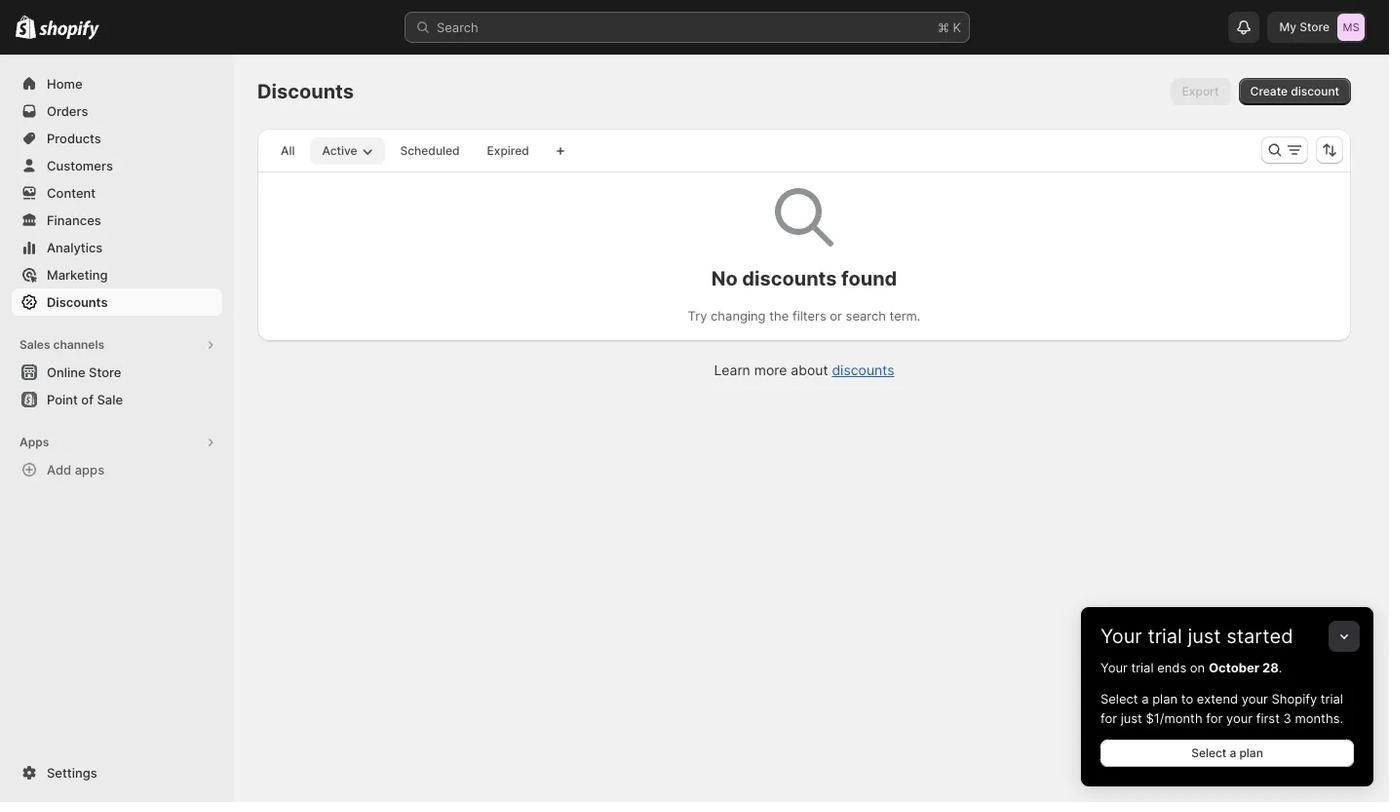 Task type: vqa. For each thing, say whether or not it's contained in the screenshot.
list to the left
no



Task type: locate. For each thing, give the bounding box(es) containing it.
2 vertical spatial trial
[[1321, 691, 1343, 707]]

1 horizontal spatial plan
[[1240, 746, 1263, 760]]

trial
[[1148, 625, 1183, 648], [1131, 660, 1154, 676], [1321, 691, 1343, 707]]

0 horizontal spatial for
[[1101, 711, 1117, 726]]

create discount button
[[1239, 78, 1351, 105]]

finances link
[[12, 207, 222, 234]]

2 your from the top
[[1101, 660, 1128, 676]]

sales channels
[[19, 337, 104, 352]]

content
[[47, 185, 96, 201]]

1 your from the top
[[1101, 625, 1142, 648]]

trial left ends
[[1131, 660, 1154, 676]]

discounts down marketing
[[47, 294, 108, 310]]

select down select a plan to extend your shopify trial for just $1/month for your first 3 months.
[[1192, 746, 1227, 760]]

plan up "$1/month"
[[1153, 691, 1178, 707]]

my store image
[[1338, 14, 1365, 41]]

1 horizontal spatial just
[[1188, 625, 1221, 648]]

1 vertical spatial trial
[[1131, 660, 1154, 676]]

just left "$1/month"
[[1121, 711, 1143, 726]]

expired link
[[475, 137, 541, 165]]

a down select a plan to extend your shopify trial for just $1/month for your first 3 months.
[[1230, 746, 1237, 760]]

for down extend
[[1206, 711, 1223, 726]]

select a plan to extend your shopify trial for just $1/month for your first 3 months.
[[1101, 691, 1344, 726]]

a up "$1/month"
[[1142, 691, 1149, 707]]

settings link
[[12, 760, 222, 787]]

my store
[[1280, 19, 1330, 34]]

trial up ends
[[1148, 625, 1183, 648]]

your
[[1101, 625, 1142, 648], [1101, 660, 1128, 676]]

select a plan link
[[1101, 740, 1354, 767]]

october
[[1209, 660, 1260, 676]]

sale
[[97, 392, 123, 408]]

plan inside select a plan to extend your shopify trial for just $1/month for your first 3 months.
[[1153, 691, 1178, 707]]

a inside 'select a plan' link
[[1230, 746, 1237, 760]]

your trial just started
[[1101, 625, 1293, 648]]

a inside select a plan to extend your shopify trial for just $1/month for your first 3 months.
[[1142, 691, 1149, 707]]

store for online store
[[89, 365, 121, 380]]

online store
[[47, 365, 121, 380]]

store for my store
[[1300, 19, 1330, 34]]

0 horizontal spatial store
[[89, 365, 121, 380]]

discounts right about
[[832, 362, 895, 378]]

search
[[846, 308, 886, 324]]

apps button
[[12, 429, 222, 456]]

1 vertical spatial select
[[1192, 746, 1227, 760]]

empty search results image
[[775, 188, 834, 247]]

to
[[1181, 691, 1194, 707]]

sales channels button
[[12, 331, 222, 359]]

analytics link
[[12, 234, 222, 261]]

1 vertical spatial a
[[1230, 746, 1237, 760]]

trial inside dropdown button
[[1148, 625, 1183, 648]]

0 vertical spatial a
[[1142, 691, 1149, 707]]

your up your trial ends on october 28 .
[[1101, 625, 1142, 648]]

discounts
[[742, 267, 837, 291], [832, 362, 895, 378]]

1 vertical spatial your
[[1101, 660, 1128, 676]]

0 vertical spatial discounts
[[257, 80, 354, 103]]

1 vertical spatial store
[[89, 365, 121, 380]]

0 vertical spatial your
[[1101, 625, 1142, 648]]

store
[[1300, 19, 1330, 34], [89, 365, 121, 380]]

just inside select a plan to extend your shopify trial for just $1/month for your first 3 months.
[[1121, 711, 1143, 726]]

0 vertical spatial just
[[1188, 625, 1221, 648]]

select a plan
[[1192, 746, 1263, 760]]

finances
[[47, 213, 101, 228]]

sales
[[19, 337, 50, 352]]

for left "$1/month"
[[1101, 711, 1117, 726]]

months.
[[1295, 711, 1344, 726]]

trial for just
[[1148, 625, 1183, 648]]

try
[[688, 308, 707, 324]]

just
[[1188, 625, 1221, 648], [1121, 711, 1143, 726]]

select
[[1101, 691, 1138, 707], [1192, 746, 1227, 760]]

k
[[953, 19, 961, 35]]

store up sale
[[89, 365, 121, 380]]

1 horizontal spatial a
[[1230, 746, 1237, 760]]

0 horizontal spatial select
[[1101, 691, 1138, 707]]

discounts up "the"
[[742, 267, 837, 291]]

1 vertical spatial just
[[1121, 711, 1143, 726]]

0 vertical spatial trial
[[1148, 625, 1183, 648]]

a
[[1142, 691, 1149, 707], [1230, 746, 1237, 760]]

0 horizontal spatial just
[[1121, 711, 1143, 726]]

plan
[[1153, 691, 1178, 707], [1240, 746, 1263, 760]]

discounts up all
[[257, 80, 354, 103]]

shopify image
[[16, 15, 36, 39], [39, 20, 100, 40]]

1 horizontal spatial select
[[1192, 746, 1227, 760]]

plan down first
[[1240, 746, 1263, 760]]

1 horizontal spatial discounts
[[257, 80, 354, 103]]

your for your trial just started
[[1101, 625, 1142, 648]]

1 horizontal spatial store
[[1300, 19, 1330, 34]]

point of sale link
[[12, 386, 222, 413]]

1 horizontal spatial for
[[1206, 711, 1223, 726]]

active button
[[310, 137, 385, 165]]

0 horizontal spatial plan
[[1153, 691, 1178, 707]]

store inside button
[[89, 365, 121, 380]]

your left ends
[[1101, 660, 1128, 676]]

1 vertical spatial discounts
[[47, 294, 108, 310]]

export button
[[1171, 78, 1231, 105]]

⌘
[[938, 19, 950, 35]]

trial up months.
[[1321, 691, 1343, 707]]

0 vertical spatial store
[[1300, 19, 1330, 34]]

1 vertical spatial your
[[1226, 711, 1253, 726]]

1 for from the left
[[1101, 711, 1117, 726]]

started
[[1227, 625, 1293, 648]]

more
[[754, 362, 787, 378]]

settings
[[47, 765, 97, 781]]

select left "to" in the bottom right of the page
[[1101, 691, 1138, 707]]

apps
[[19, 435, 49, 449]]

your
[[1242, 691, 1268, 707], [1226, 711, 1253, 726]]

all link
[[269, 137, 307, 165]]

store right 'my'
[[1300, 19, 1330, 34]]

0 vertical spatial your
[[1242, 691, 1268, 707]]

expired
[[487, 143, 529, 158]]

add
[[47, 462, 71, 478]]

tab list
[[265, 136, 545, 165]]

your up first
[[1242, 691, 1268, 707]]

select inside select a plan to extend your shopify trial for just $1/month for your first 3 months.
[[1101, 691, 1138, 707]]

discounts
[[257, 80, 354, 103], [47, 294, 108, 310]]

your inside dropdown button
[[1101, 625, 1142, 648]]

0 vertical spatial select
[[1101, 691, 1138, 707]]

your left first
[[1226, 711, 1253, 726]]

shopify
[[1272, 691, 1317, 707]]

discounts link
[[12, 289, 222, 316]]

trial for ends
[[1131, 660, 1154, 676]]

just up on
[[1188, 625, 1221, 648]]

your for your trial ends on october 28 .
[[1101, 660, 1128, 676]]

1 vertical spatial plan
[[1240, 746, 1263, 760]]

plan for select a plan to extend your shopify trial for just $1/month for your first 3 months.
[[1153, 691, 1178, 707]]

no
[[711, 267, 738, 291]]

0 horizontal spatial a
[[1142, 691, 1149, 707]]

home
[[47, 76, 82, 92]]

scheduled
[[400, 143, 460, 158]]

add apps
[[47, 462, 104, 478]]

found
[[842, 267, 897, 291]]

learn more about discounts
[[714, 362, 895, 378]]

for
[[1101, 711, 1117, 726], [1206, 711, 1223, 726]]

0 vertical spatial plan
[[1153, 691, 1178, 707]]

term.
[[890, 308, 921, 324]]



Task type: describe. For each thing, give the bounding box(es) containing it.
discounts link
[[832, 362, 895, 378]]

online store button
[[0, 359, 234, 386]]

a for select a plan to extend your shopify trial for just $1/month for your first 3 months.
[[1142, 691, 1149, 707]]

channels
[[53, 337, 104, 352]]

tab list containing all
[[265, 136, 545, 165]]

online store link
[[12, 359, 222, 386]]

trial inside select a plan to extend your shopify trial for just $1/month for your first 3 months.
[[1321, 691, 1343, 707]]

export
[[1182, 84, 1219, 98]]

3
[[1284, 711, 1292, 726]]

⌘ k
[[938, 19, 961, 35]]

extend
[[1197, 691, 1238, 707]]

customers
[[47, 158, 113, 174]]

.
[[1279, 660, 1282, 676]]

your trial just started element
[[1081, 658, 1374, 787]]

try changing the filters or search term.
[[688, 308, 921, 324]]

scheduled link
[[389, 137, 471, 165]]

select for select a plan to extend your shopify trial for just $1/month for your first 3 months.
[[1101, 691, 1138, 707]]

products link
[[12, 125, 222, 152]]

online
[[47, 365, 85, 380]]

search
[[437, 19, 478, 35]]

my
[[1280, 19, 1297, 34]]

analytics
[[47, 240, 103, 255]]

add apps button
[[12, 456, 222, 484]]

1 vertical spatial discounts
[[832, 362, 895, 378]]

point of sale
[[47, 392, 123, 408]]

orders
[[47, 103, 88, 119]]

your trial ends on october 28 .
[[1101, 660, 1282, 676]]

changing
[[711, 308, 766, 324]]

apps
[[75, 462, 104, 478]]

all
[[281, 143, 295, 158]]

28
[[1263, 660, 1279, 676]]

of
[[81, 392, 94, 408]]

just inside dropdown button
[[1188, 625, 1221, 648]]

marketing link
[[12, 261, 222, 289]]

point
[[47, 392, 78, 408]]

plan for select a plan
[[1240, 746, 1263, 760]]

learn
[[714, 362, 751, 378]]

first
[[1256, 711, 1280, 726]]

a for select a plan
[[1230, 746, 1237, 760]]

filters
[[793, 308, 826, 324]]

customers link
[[12, 152, 222, 179]]

$1/month
[[1146, 711, 1203, 726]]

home link
[[12, 70, 222, 97]]

0 horizontal spatial shopify image
[[16, 15, 36, 39]]

content link
[[12, 179, 222, 207]]

0 vertical spatial discounts
[[742, 267, 837, 291]]

create discount
[[1251, 84, 1340, 98]]

0 horizontal spatial discounts
[[47, 294, 108, 310]]

the
[[769, 308, 789, 324]]

active
[[322, 143, 357, 158]]

1 horizontal spatial shopify image
[[39, 20, 100, 40]]

orders link
[[12, 97, 222, 125]]

create
[[1251, 84, 1288, 98]]

select for select a plan
[[1192, 746, 1227, 760]]

no discounts found
[[711, 267, 897, 291]]

or
[[830, 308, 842, 324]]

your trial just started button
[[1081, 607, 1374, 648]]

about
[[791, 362, 828, 378]]

products
[[47, 131, 101, 146]]

marketing
[[47, 267, 108, 283]]

point of sale button
[[0, 386, 234, 413]]

ends
[[1157, 660, 1187, 676]]

2 for from the left
[[1206, 711, 1223, 726]]

discount
[[1291, 84, 1340, 98]]

on
[[1190, 660, 1205, 676]]



